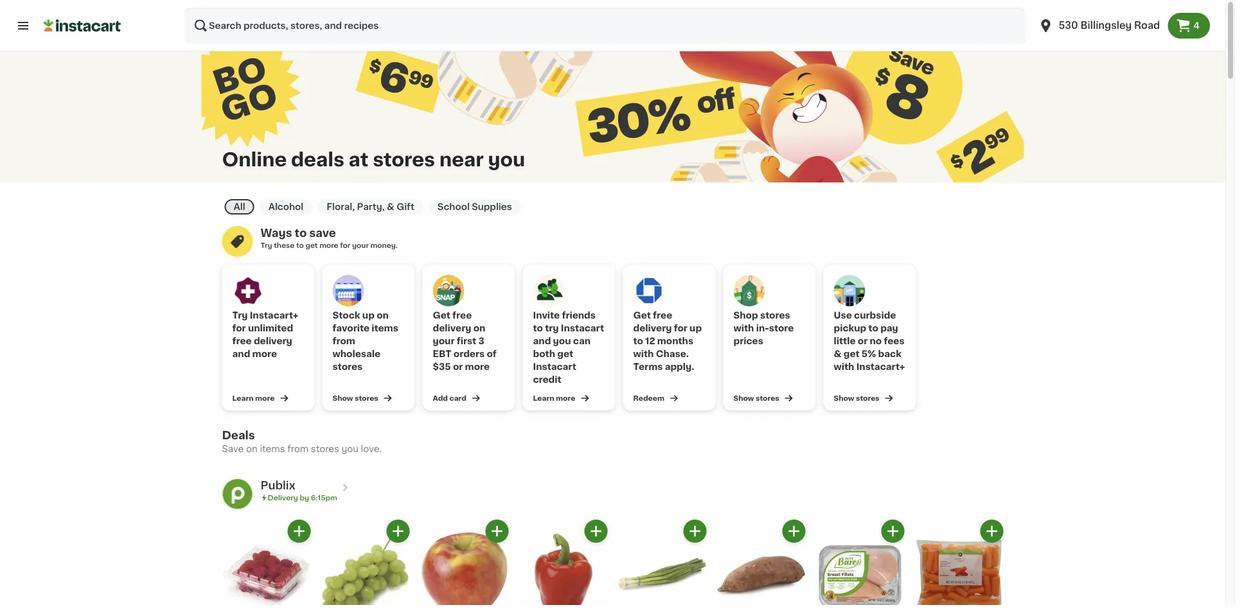 Task type: vqa. For each thing, say whether or not it's contained in the screenshot.
delivery related to to
yes



Task type: locate. For each thing, give the bounding box(es) containing it.
5 product group from the left
[[618, 520, 707, 606]]

learn for try instacart+ for unlimited free delivery and more
[[232, 395, 254, 402]]

to left try
[[533, 324, 543, 333]]

0 horizontal spatial with
[[634, 350, 654, 359]]

0 horizontal spatial or
[[453, 363, 463, 372]]

2 horizontal spatial show stores
[[834, 395, 880, 402]]

deals
[[291, 151, 345, 169]]

can
[[573, 337, 591, 346]]

1 vertical spatial up
[[690, 324, 702, 333]]

or right $35
[[453, 363, 463, 372]]

& inside 'link'
[[387, 203, 395, 212]]

4 button
[[1169, 13, 1211, 39]]

show down wholesale
[[333, 395, 353, 402]]

show down little
[[834, 395, 855, 402]]

0 vertical spatial your
[[352, 242, 369, 249]]

learn more
[[232, 395, 275, 402], [533, 395, 576, 402]]

instacart+
[[250, 311, 299, 320], [857, 363, 906, 372]]

get up "ebt"
[[433, 311, 451, 320]]

to inside get free delivery for up to 12 months with chase. terms apply.
[[634, 337, 644, 346]]

on inside get free delivery on your first 3 ebt orders of $35 or more
[[474, 324, 486, 333]]

from up publix
[[288, 445, 309, 454]]

get inside get free delivery for up to 12 months with chase. terms apply.
[[634, 311, 651, 320]]

for inside get free delivery for up to 12 months with chase. terms apply.
[[674, 324, 688, 333]]

in-
[[757, 324, 770, 333]]

6:15pm
[[311, 495, 337, 502]]

show stores
[[333, 395, 379, 402], [734, 395, 780, 402], [834, 395, 880, 402]]

0 horizontal spatial your
[[352, 242, 369, 249]]

1 horizontal spatial get
[[634, 311, 651, 320]]

or left no
[[858, 337, 868, 346]]

you down try
[[553, 337, 571, 346]]

1 show from the left
[[333, 395, 353, 402]]

1 horizontal spatial free
[[453, 311, 472, 320]]

1 vertical spatial instacart+
[[857, 363, 906, 372]]

to down curbside
[[869, 324, 879, 333]]

add card
[[433, 395, 467, 402]]

more down unlimited
[[252, 350, 277, 359]]

learn up deals at bottom
[[232, 395, 254, 402]]

3 product group from the left
[[420, 520, 509, 606]]

1 horizontal spatial and
[[533, 337, 551, 346]]

0 vertical spatial with
[[734, 324, 755, 333]]

delivery inside get free delivery on your first 3 ebt orders of $35 or more
[[433, 324, 472, 333]]

floral, party, & gift link
[[318, 199, 424, 215]]

get down little
[[844, 350, 860, 359]]

1 horizontal spatial add image
[[786, 524, 803, 540]]

1 learn more from the left
[[232, 395, 275, 402]]

from inside "deals save on items from stores you love."
[[288, 445, 309, 454]]

you for invite
[[553, 337, 571, 346]]

0 horizontal spatial learn
[[232, 395, 254, 402]]

1 vertical spatial with
[[634, 350, 654, 359]]

learn for invite friends to try instacart and you can both get instacart credit
[[533, 395, 555, 402]]

4
[[1194, 21, 1201, 30]]

on inside "deals save on items from stores you love."
[[246, 445, 258, 454]]

2 horizontal spatial on
[[474, 324, 486, 333]]

and
[[533, 337, 551, 346], [232, 350, 250, 359]]

all
[[234, 203, 245, 212]]

0 horizontal spatial and
[[232, 350, 250, 359]]

for
[[340, 242, 351, 249], [232, 324, 246, 333], [674, 324, 688, 333]]

0 horizontal spatial instacart+
[[250, 311, 299, 320]]

learn more for try instacart+ for unlimited free delivery and more
[[232, 395, 275, 402]]

more down orders
[[465, 363, 490, 372]]

to left the 12
[[634, 337, 644, 346]]

items
[[372, 324, 399, 333], [260, 445, 285, 454]]

store
[[770, 324, 794, 333]]

stores inside "deals save on items from stores you love."
[[311, 445, 339, 454]]

0 vertical spatial from
[[333, 337, 356, 346]]

items right favorite
[[372, 324, 399, 333]]

1 horizontal spatial for
[[340, 242, 351, 249]]

0 horizontal spatial free
[[232, 337, 252, 346]]

school supplies link
[[429, 199, 521, 215]]

1 horizontal spatial or
[[858, 337, 868, 346]]

for up months
[[674, 324, 688, 333]]

& down little
[[834, 350, 842, 359]]

you
[[488, 151, 526, 169], [553, 337, 571, 346], [342, 445, 359, 454]]

get free delivery for up to 12 months with chase. terms apply.
[[634, 311, 702, 372]]

by
[[300, 495, 309, 502]]

learn
[[232, 395, 254, 402], [533, 395, 555, 402]]

2 horizontal spatial free
[[653, 311, 673, 320]]

3 add image from the left
[[885, 524, 902, 540]]

1 vertical spatial your
[[433, 337, 455, 346]]

you left love.
[[342, 445, 359, 454]]

instacart+ down back
[[857, 363, 906, 372]]

free
[[453, 311, 472, 320], [653, 311, 673, 320], [232, 337, 252, 346]]

delivery down unlimited
[[254, 337, 292, 346]]

show stores for stock up on favorite items from wholesale stores
[[333, 395, 379, 402]]

publix image
[[222, 479, 253, 510]]

near
[[440, 151, 484, 169]]

2 get from the left
[[634, 311, 651, 320]]

&
[[387, 203, 395, 212], [834, 350, 842, 359]]

2 horizontal spatial with
[[834, 363, 855, 372]]

wholesale
[[333, 350, 381, 359]]

2 horizontal spatial add image
[[885, 524, 902, 540]]

free for for
[[653, 311, 673, 320]]

2 horizontal spatial for
[[674, 324, 688, 333]]

delivery for first
[[433, 324, 472, 333]]

instacart up can
[[561, 324, 605, 333]]

1 vertical spatial from
[[288, 445, 309, 454]]

on for deals
[[246, 445, 258, 454]]

publix
[[261, 481, 296, 492]]

show stores for use curbside pickup to pay little or no fees & get 5% back with instacart+
[[834, 395, 880, 402]]

3 show from the left
[[834, 395, 855, 402]]

0 vertical spatial instacart
[[561, 324, 605, 333]]

1 vertical spatial try
[[232, 311, 248, 320]]

0 vertical spatial or
[[858, 337, 868, 346]]

1 horizontal spatial try
[[261, 242, 272, 249]]

0 vertical spatial try
[[261, 242, 272, 249]]

all link
[[225, 199, 254, 215]]

learn more down credit
[[533, 395, 576, 402]]

delivery inside get free delivery for up to 12 months with chase. terms apply.
[[634, 324, 672, 333]]

product group
[[222, 520, 311, 606], [321, 520, 410, 606], [420, 520, 509, 606], [519, 520, 608, 606], [618, 520, 707, 606], [717, 520, 806, 606], [816, 520, 905, 606], [915, 520, 1004, 606]]

1 horizontal spatial learn more
[[533, 395, 576, 402]]

your left money.
[[352, 242, 369, 249]]

1 learn from the left
[[232, 395, 254, 402]]

1 vertical spatial or
[[453, 363, 463, 372]]

more
[[320, 242, 339, 249], [252, 350, 277, 359], [465, 363, 490, 372], [255, 395, 275, 402], [556, 395, 576, 402]]

back
[[879, 350, 902, 359]]

0 horizontal spatial from
[[288, 445, 309, 454]]

to inside invite friends to try instacart and you can both get instacart credit
[[533, 324, 543, 333]]

from
[[333, 337, 356, 346], [288, 445, 309, 454]]

1 horizontal spatial show stores
[[734, 395, 780, 402]]

delivery
[[268, 495, 298, 502]]

0 vertical spatial items
[[372, 324, 399, 333]]

with
[[734, 324, 755, 333], [634, 350, 654, 359], [834, 363, 855, 372]]

1 vertical spatial on
[[474, 324, 486, 333]]

for inside the ways to save try these to get more for your money.
[[340, 242, 351, 249]]

0 horizontal spatial show
[[333, 395, 353, 402]]

learn down credit
[[533, 395, 555, 402]]

1 vertical spatial you
[[553, 337, 571, 346]]

2 horizontal spatial show
[[834, 395, 855, 402]]

up up months
[[690, 324, 702, 333]]

1 horizontal spatial show
[[734, 395, 755, 402]]

get inside get free delivery on your first 3 ebt orders of $35 or more
[[433, 311, 451, 320]]

stores
[[373, 151, 435, 169], [761, 311, 791, 320], [333, 363, 363, 372], [355, 395, 379, 402], [756, 395, 780, 402], [857, 395, 880, 402], [311, 445, 339, 454]]

2 vertical spatial with
[[834, 363, 855, 372]]

2 product group from the left
[[321, 520, 410, 606]]

0 vertical spatial on
[[377, 311, 389, 320]]

items up publix
[[260, 445, 285, 454]]

530 billingsley road
[[1059, 21, 1161, 30]]

delivery
[[433, 324, 472, 333], [634, 324, 672, 333], [254, 337, 292, 346]]

instacart up credit
[[533, 363, 577, 372]]

12
[[646, 337, 656, 346]]

1 horizontal spatial from
[[333, 337, 356, 346]]

2 learn from the left
[[533, 395, 555, 402]]

try
[[545, 324, 559, 333]]

and down unlimited
[[232, 350, 250, 359]]

supplies
[[472, 203, 512, 212]]

to
[[295, 228, 307, 239], [296, 242, 304, 249], [533, 324, 543, 333], [869, 324, 879, 333], [634, 337, 644, 346]]

add image
[[291, 524, 307, 540], [390, 524, 406, 540], [489, 524, 505, 540], [588, 524, 604, 540], [985, 524, 1001, 540]]

delivery up the first
[[433, 324, 472, 333]]

to right these
[[296, 242, 304, 249]]

2 show from the left
[[734, 395, 755, 402]]

1 get from the left
[[433, 311, 451, 320]]

pay
[[881, 324, 899, 333]]

0 horizontal spatial up
[[363, 311, 375, 320]]

3 show stores from the left
[[834, 395, 880, 402]]

up
[[363, 311, 375, 320], [690, 324, 702, 333]]

1 horizontal spatial delivery
[[433, 324, 472, 333]]

0 vertical spatial &
[[387, 203, 395, 212]]

free up the first
[[453, 311, 472, 320]]

2 vertical spatial on
[[246, 445, 258, 454]]

2 vertical spatial you
[[342, 445, 359, 454]]

get up the 12
[[634, 311, 651, 320]]

with up terms
[[634, 350, 654, 359]]

items inside stock up on favorite items from wholesale stores
[[372, 324, 399, 333]]

for left unlimited
[[232, 324, 246, 333]]

1 horizontal spatial get
[[558, 350, 574, 359]]

chase.
[[656, 350, 689, 359]]

learn more up deals at bottom
[[232, 395, 275, 402]]

530
[[1059, 21, 1079, 30]]

on
[[377, 311, 389, 320], [474, 324, 486, 333], [246, 445, 258, 454]]

1 horizontal spatial your
[[433, 337, 455, 346]]

1 horizontal spatial with
[[734, 324, 755, 333]]

0 horizontal spatial items
[[260, 445, 285, 454]]

at
[[349, 151, 369, 169]]

free up the 12
[[653, 311, 673, 320]]

0 horizontal spatial learn more
[[232, 395, 275, 402]]

2 show stores from the left
[[734, 395, 780, 402]]

you inside invite friends to try instacart and you can both get instacart credit
[[553, 337, 571, 346]]

1 vertical spatial &
[[834, 350, 842, 359]]

0 vertical spatial instacart+
[[250, 311, 299, 320]]

you right near
[[488, 151, 526, 169]]

more inside try instacart+ for unlimited free delivery and more
[[252, 350, 277, 359]]

1 vertical spatial items
[[260, 445, 285, 454]]

1 horizontal spatial items
[[372, 324, 399, 333]]

up up favorite
[[363, 311, 375, 320]]

0 vertical spatial and
[[533, 337, 551, 346]]

1 show stores from the left
[[333, 395, 379, 402]]

stock
[[333, 311, 360, 320]]

apply.
[[665, 363, 695, 372]]

0 horizontal spatial get
[[433, 311, 451, 320]]

2 horizontal spatial delivery
[[634, 324, 672, 333]]

2 horizontal spatial get
[[844, 350, 860, 359]]

get down save
[[306, 242, 318, 249]]

no
[[870, 337, 882, 346]]

1 horizontal spatial on
[[377, 311, 389, 320]]

up inside get free delivery for up to 12 months with chase. terms apply.
[[690, 324, 702, 333]]

free down unlimited
[[232, 337, 252, 346]]

delivery for to
[[634, 324, 672, 333]]

your up "ebt"
[[433, 337, 455, 346]]

stores inside shop stores with in-store prices
[[761, 311, 791, 320]]

or inside use curbside pickup to pay little or no fees & get 5% back with instacart+
[[858, 337, 868, 346]]

use
[[834, 311, 853, 320]]

ways
[[261, 228, 292, 239]]

credit
[[533, 376, 562, 385]]

free inside get free delivery for up to 12 months with chase. terms apply.
[[653, 311, 673, 320]]

delivery up the 12
[[634, 324, 672, 333]]

0 horizontal spatial on
[[246, 445, 258, 454]]

on inside stock up on favorite items from wholesale stores
[[377, 311, 389, 320]]

0 horizontal spatial show stores
[[333, 395, 379, 402]]

1 horizontal spatial up
[[690, 324, 702, 333]]

get for get free delivery on your first 3 ebt orders of $35 or more
[[433, 311, 451, 320]]

0 horizontal spatial add image
[[687, 524, 703, 540]]

0 horizontal spatial try
[[232, 311, 248, 320]]

None search field
[[185, 8, 1026, 44]]

you inside "deals save on items from stores you love."
[[342, 445, 359, 454]]

get down can
[[558, 350, 574, 359]]

0 horizontal spatial delivery
[[254, 337, 292, 346]]

0 horizontal spatial for
[[232, 324, 246, 333]]

0 horizontal spatial get
[[306, 242, 318, 249]]

on up 3
[[474, 324, 486, 333]]

6 product group from the left
[[717, 520, 806, 606]]

0 vertical spatial up
[[363, 311, 375, 320]]

free for on
[[453, 311, 472, 320]]

little
[[834, 337, 856, 346]]

1 vertical spatial and
[[232, 350, 250, 359]]

show stores down prices
[[734, 395, 780, 402]]

deals save on items from stores you love.
[[222, 431, 382, 454]]

and up both
[[533, 337, 551, 346]]

with inside shop stores with in-store prices
[[734, 324, 755, 333]]

with down shop
[[734, 324, 755, 333]]

on right stock
[[377, 311, 389, 320]]

instacart
[[561, 324, 605, 333], [533, 363, 577, 372]]

& left gift
[[387, 203, 395, 212]]

instacart+ inside try instacart+ for unlimited free delivery and more
[[250, 311, 299, 320]]

0 vertical spatial you
[[488, 151, 526, 169]]

online deals at stores near you main content
[[0, 0, 1226, 606]]

1 product group from the left
[[222, 520, 311, 606]]

online
[[222, 151, 287, 169]]

1 add image from the left
[[291, 524, 307, 540]]

add image
[[687, 524, 703, 540], [786, 524, 803, 540], [885, 524, 902, 540]]

floral, party, & gift
[[327, 203, 415, 212]]

party,
[[357, 203, 385, 212]]

7 product group from the left
[[816, 520, 905, 606]]

show
[[333, 395, 353, 402], [734, 395, 755, 402], [834, 395, 855, 402]]

1 horizontal spatial learn
[[533, 395, 555, 402]]

1 horizontal spatial &
[[834, 350, 842, 359]]

more down save
[[320, 242, 339, 249]]

alcohol link
[[260, 199, 313, 215]]

get
[[433, 311, 451, 320], [634, 311, 651, 320]]

friends
[[562, 311, 596, 320]]

for down floral,
[[340, 242, 351, 249]]

0 horizontal spatial &
[[387, 203, 395, 212]]

your inside get free delivery on your first 3 ebt orders of $35 or more
[[433, 337, 455, 346]]

with down little
[[834, 363, 855, 372]]

instacart+ up unlimited
[[250, 311, 299, 320]]

on right save
[[246, 445, 258, 454]]

2 learn more from the left
[[533, 395, 576, 402]]

from down favorite
[[333, 337, 356, 346]]

learn more for invite friends to try instacart and you can both get instacart credit
[[533, 395, 576, 402]]

1 horizontal spatial instacart+
[[857, 363, 906, 372]]

0 horizontal spatial you
[[342, 445, 359, 454]]

more inside the ways to save try these to get more for your money.
[[320, 242, 339, 249]]

show stores down 5%
[[834, 395, 880, 402]]

4 product group from the left
[[519, 520, 608, 606]]

show down prices
[[734, 395, 755, 402]]

stores inside stock up on favorite items from wholesale stores
[[333, 363, 363, 372]]

show stores down wholesale
[[333, 395, 379, 402]]

fees
[[885, 337, 905, 346]]

curbside
[[855, 311, 897, 320]]

your
[[352, 242, 369, 249], [433, 337, 455, 346]]

free inside get free delivery on your first 3 ebt orders of $35 or more
[[453, 311, 472, 320]]

show for stock up on favorite items from wholesale stores
[[333, 395, 353, 402]]

gift
[[397, 203, 415, 212]]

5%
[[862, 350, 877, 359]]

2 horizontal spatial you
[[553, 337, 571, 346]]

get inside the ways to save try these to get more for your money.
[[306, 242, 318, 249]]

from inside stock up on favorite items from wholesale stores
[[333, 337, 356, 346]]



Task type: describe. For each thing, give the bounding box(es) containing it.
1 horizontal spatial you
[[488, 151, 526, 169]]

pickup
[[834, 324, 867, 333]]

you for deals
[[342, 445, 359, 454]]

1 vertical spatial instacart
[[533, 363, 577, 372]]

530 billingsley road button
[[1031, 8, 1169, 44]]

3
[[479, 337, 485, 346]]

show stores for shop stores with in-store prices
[[734, 395, 780, 402]]

up inside stock up on favorite items from wholesale stores
[[363, 311, 375, 320]]

Search field
[[185, 8, 1026, 44]]

1 add image from the left
[[687, 524, 703, 540]]

to left save
[[295, 228, 307, 239]]

months
[[658, 337, 694, 346]]

first
[[457, 337, 477, 346]]

add
[[433, 395, 448, 402]]

shop stores with in-store prices
[[734, 311, 794, 346]]

unlimited
[[248, 324, 293, 333]]

billingsley
[[1081, 21, 1133, 30]]

these
[[274, 242, 295, 249]]

show for shop stores with in-store prices
[[734, 395, 755, 402]]

530 billingsley road button
[[1039, 8, 1161, 44]]

prices
[[734, 337, 764, 346]]

stock up on favorite items from wholesale stores
[[333, 311, 399, 372]]

favorite
[[333, 324, 370, 333]]

save
[[222, 445, 244, 454]]

2 add image from the left
[[786, 524, 803, 540]]

your inside the ways to save try these to get more for your money.
[[352, 242, 369, 249]]

try inside try instacart+ for unlimited free delivery and more
[[232, 311, 248, 320]]

on for stock
[[377, 311, 389, 320]]

invite friends to try instacart and you can both get instacart credit
[[533, 311, 605, 385]]

love.
[[361, 445, 382, 454]]

get free delivery on your first 3 ebt orders of $35 or more
[[433, 311, 497, 372]]

for inside try instacart+ for unlimited free delivery and more
[[232, 324, 246, 333]]

online deals at stores near you
[[222, 151, 526, 169]]

and inside invite friends to try instacart and you can both get instacart credit
[[533, 337, 551, 346]]

more inside get free delivery on your first 3 ebt orders of $35 or more
[[465, 363, 490, 372]]

get inside use curbside pickup to pay little or no fees & get 5% back with instacart+
[[844, 350, 860, 359]]

terms
[[634, 363, 663, 372]]

and inside try instacart+ for unlimited free delivery and more
[[232, 350, 250, 359]]

shop
[[734, 311, 759, 320]]

floral,
[[327, 203, 355, 212]]

2 add image from the left
[[390, 524, 406, 540]]

delivery inside try instacart+ for unlimited free delivery and more
[[254, 337, 292, 346]]

use curbside pickup to pay little or no fees & get 5% back with instacart+
[[834, 311, 906, 372]]

instacart+ inside use curbside pickup to pay little or no fees & get 5% back with instacart+
[[857, 363, 906, 372]]

with inside use curbside pickup to pay little or no fees & get 5% back with instacart+
[[834, 363, 855, 372]]

road
[[1135, 21, 1161, 30]]

instacart logo image
[[44, 18, 121, 33]]

ways to save try these to get more for your money.
[[261, 228, 398, 249]]

card
[[450, 395, 467, 402]]

to inside use curbside pickup to pay little or no fees & get 5% back with instacart+
[[869, 324, 879, 333]]

free inside try instacart+ for unlimited free delivery and more
[[232, 337, 252, 346]]

ebt
[[433, 350, 452, 359]]

invite
[[533, 311, 560, 320]]

try inside the ways to save try these to get more for your money.
[[261, 242, 272, 249]]

with inside get free delivery for up to 12 months with chase. terms apply.
[[634, 350, 654, 359]]

alcohol
[[269, 203, 304, 212]]

save
[[309, 228, 336, 239]]

$35
[[433, 363, 451, 372]]

both
[[533, 350, 556, 359]]

3 add image from the left
[[489, 524, 505, 540]]

of
[[487, 350, 497, 359]]

orders
[[454, 350, 485, 359]]

money.
[[371, 242, 398, 249]]

try instacart+ for unlimited free delivery and more
[[232, 311, 299, 359]]

& inside use curbside pickup to pay little or no fees & get 5% back with instacart+
[[834, 350, 842, 359]]

items inside "deals save on items from stores you love."
[[260, 445, 285, 454]]

delivery by 6:15pm
[[268, 495, 337, 502]]

school
[[438, 203, 470, 212]]

get for get free delivery for up to 12 months with chase. terms apply.
[[634, 311, 651, 320]]

deals
[[222, 431, 255, 441]]

school supplies
[[438, 203, 512, 212]]

8 product group from the left
[[915, 520, 1004, 606]]

get inside invite friends to try instacart and you can both get instacart credit
[[558, 350, 574, 359]]

5 add image from the left
[[985, 524, 1001, 540]]

redeem
[[634, 395, 665, 402]]

more up "deals save on items from stores you love."
[[255, 395, 275, 402]]

4 add image from the left
[[588, 524, 604, 540]]

savings education cards icon image
[[222, 226, 253, 257]]

show for use curbside pickup to pay little or no fees & get 5% back with instacart+
[[834, 395, 855, 402]]

or inside get free delivery on your first 3 ebt orders of $35 or more
[[453, 363, 463, 372]]

more down credit
[[556, 395, 576, 402]]



